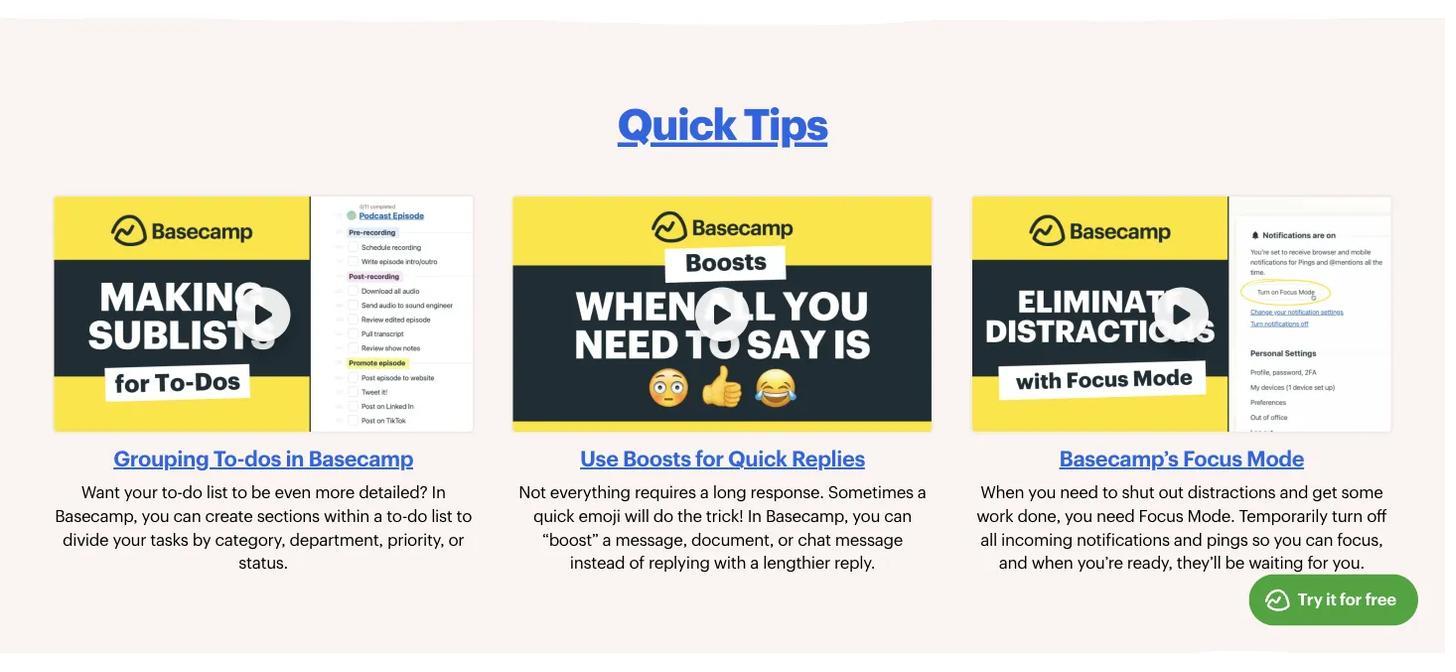 Task type: vqa. For each thing, say whether or not it's contained in the screenshot.
PRICING + SIGN UP link
no



Task type: describe. For each thing, give the bounding box(es) containing it.
message,
[[616, 530, 688, 549]]

0 horizontal spatial and
[[1000, 553, 1028, 573]]

will
[[625, 506, 650, 526]]

focus,
[[1338, 530, 1384, 549]]

some
[[1342, 483, 1384, 502]]

1 vertical spatial list
[[431, 506, 453, 526]]

basecamp's
[[1060, 445, 1179, 470]]

a inside "want your to-do list to be even more detailed? in basecamp, you can create sections within a to-do list to divide your tasks by category, department, priority, or status."
[[374, 506, 383, 526]]

0 horizontal spatial do
[[182, 483, 202, 502]]

try it for free
[[1298, 590, 1397, 609]]

turn
[[1333, 506, 1364, 526]]

"boost"
[[543, 530, 599, 549]]

category,
[[215, 530, 286, 549]]

be inside "want your to-do list to be even more detailed? in basecamp, you can create sections within a to-do list to divide your tasks by category, department, priority, or status."
[[251, 483, 271, 502]]

basecamp's focus mode
[[1060, 445, 1305, 470]]

or inside not everything requires a long response. sometimes a quick emoji will do the trick! in basecamp, you can "boost" a message, document, or chat message instead of replying with a lengthier reply.
[[778, 530, 794, 549]]

work
[[977, 506, 1014, 526]]

you inside "want your to-do list to be even more detailed? in basecamp, you can create sections within a to-do list to divide your tasks by category, department, priority, or status."
[[142, 506, 169, 526]]

priority,
[[387, 530, 445, 549]]

shut
[[1123, 483, 1155, 502]]

grouping
[[113, 445, 209, 470]]

0 horizontal spatial to
[[232, 483, 247, 502]]

1 horizontal spatial to
[[457, 506, 472, 526]]

1 vertical spatial need
[[1097, 506, 1135, 526]]

you.
[[1333, 553, 1365, 573]]

document,
[[692, 530, 774, 549]]

in
[[286, 445, 304, 470]]

the
[[678, 506, 702, 526]]

to-
[[213, 445, 245, 470]]

you up the done,
[[1029, 483, 1057, 502]]

for for it
[[1340, 590, 1362, 609]]

when
[[1032, 553, 1074, 573]]

out
[[1159, 483, 1184, 502]]

a left long
[[700, 483, 709, 502]]

you inside not everything requires a long response. sometimes a quick emoji will do the trick! in basecamp, you can "boost" a message, document, or chat message instead of replying with a lengthier reply.
[[853, 506, 881, 526]]

replying
[[649, 553, 710, 573]]

temporarily
[[1240, 506, 1329, 526]]

you right the done,
[[1065, 506, 1093, 526]]

be inside when you need to shut out distractions and get some work done, you need focus mode. temporarily turn off all incoming notifications and pings so you can focus, and when you're ready, they'll be waiting for you.
[[1226, 553, 1245, 573]]

dos
[[245, 445, 281, 470]]

message
[[836, 530, 903, 549]]

basecamp, inside "want your to-do list to be even more detailed? in basecamp, you can create sections within a to-do list to divide your tasks by category, department, priority, or status."
[[55, 506, 138, 526]]

get
[[1313, 483, 1338, 502]]

0 vertical spatial list
[[206, 483, 228, 502]]

everything
[[550, 483, 631, 502]]

can inside not everything requires a long response. sometimes a quick emoji will do the trick! in basecamp, you can "boost" a message, document, or chat message instead of replying with a lengthier reply.
[[885, 506, 912, 526]]

even
[[275, 483, 311, 502]]

2 horizontal spatial and
[[1280, 483, 1309, 502]]

requires
[[635, 483, 696, 502]]

you're
[[1078, 553, 1124, 573]]

trick!
[[706, 506, 744, 526]]

use boosts for quick replies image
[[514, 197, 932, 432]]

lengthier
[[763, 553, 831, 573]]

for inside when you need to shut out distractions and get some work done, you need focus mode. temporarily turn off all incoming notifications and pings so you can focus, and when you're ready, they'll be waiting for you.
[[1308, 553, 1329, 573]]

1 vertical spatial your
[[113, 530, 146, 549]]

when
[[981, 483, 1025, 502]]

grouping to-dos in basecamp
[[113, 445, 414, 470]]

basecamp
[[308, 445, 414, 470]]

all
[[981, 530, 998, 549]]

try it for free link
[[1250, 575, 1419, 627]]

can inside when you need to shut out distractions and get some work done, you need focus mode. temporarily turn off all incoming notifications and pings so you can focus, and when you're ready, they'll be waiting for you.
[[1306, 530, 1334, 549]]

tips
[[744, 98, 828, 149]]

1 horizontal spatial and
[[1174, 530, 1203, 549]]

0 horizontal spatial to-
[[162, 483, 182, 502]]

by
[[192, 530, 211, 549]]

replies
[[792, 445, 865, 470]]

detailed?
[[359, 483, 428, 502]]

chat
[[798, 530, 831, 549]]



Task type: locate. For each thing, give the bounding box(es) containing it.
you
[[1029, 483, 1057, 502], [142, 506, 169, 526], [853, 506, 881, 526], [1065, 506, 1093, 526], [1274, 530, 1302, 549]]

to left quick
[[457, 506, 472, 526]]

do down 'requires'
[[654, 506, 674, 526]]

instead
[[570, 553, 625, 573]]

quick
[[618, 98, 737, 149], [728, 445, 788, 470]]

your left the tasks
[[113, 530, 146, 549]]

2 basecamp, from the left
[[766, 506, 849, 526]]

to left shut
[[1103, 483, 1118, 502]]

1 horizontal spatial for
[[1308, 553, 1329, 573]]

0 horizontal spatial in
[[432, 483, 446, 502]]

quick
[[534, 506, 575, 526]]

0 vertical spatial focus
[[1183, 445, 1243, 470]]

0 vertical spatial be
[[251, 483, 271, 502]]

2 vertical spatial for
[[1340, 590, 1362, 609]]

divide
[[63, 530, 109, 549]]

sometimes
[[829, 483, 914, 502]]

need
[[1061, 483, 1099, 502], [1097, 506, 1135, 526]]

want your to-do list to be even more detailed? in basecamp, you can create sections within a to-do list to divide your tasks by category, department, priority, or status.
[[55, 483, 472, 573]]

0 vertical spatial and
[[1280, 483, 1309, 502]]

1 horizontal spatial be
[[1226, 553, 1245, 573]]

when you need to shut out distractions and get some work done, you need focus mode. temporarily turn off all incoming notifications and pings so you can focus, and when you're ready, they'll be waiting for you.
[[977, 483, 1388, 573]]

they'll
[[1177, 553, 1222, 573]]

for for boosts
[[696, 445, 724, 470]]

for inside try it for free link
[[1340, 590, 1362, 609]]

off
[[1368, 506, 1388, 526]]

create
[[205, 506, 253, 526]]

with
[[714, 553, 746, 573]]

not
[[519, 483, 546, 502]]

focus
[[1183, 445, 1243, 470], [1139, 506, 1184, 526]]

1 vertical spatial be
[[1226, 553, 1245, 573]]

0 vertical spatial in
[[432, 483, 446, 502]]

1 vertical spatial focus
[[1139, 506, 1184, 526]]

2 or from the left
[[778, 530, 794, 549]]

not everything requires a long response. sometimes a quick emoji will do the trick! in basecamp, you can "boost" a message, document, or chat message instead of replying with a lengthier reply.
[[519, 483, 927, 573]]

more
[[315, 483, 355, 502]]

distractions
[[1188, 483, 1276, 502]]

1 horizontal spatial can
[[885, 506, 912, 526]]

do up priority,
[[407, 506, 427, 526]]

can inside "want your to-do list to be even more detailed? in basecamp, you can create sections within a to-do list to divide your tasks by category, department, priority, or status."
[[174, 506, 201, 526]]

list up create
[[206, 483, 228, 502]]

0 horizontal spatial for
[[696, 445, 724, 470]]

or right priority,
[[449, 530, 464, 549]]

1 vertical spatial to-
[[387, 506, 407, 526]]

ready,
[[1128, 553, 1173, 573]]

mode.
[[1188, 506, 1236, 526]]

want
[[81, 483, 120, 502]]

for right it
[[1340, 590, 1362, 609]]

incoming
[[1002, 530, 1073, 549]]

a down emoji
[[603, 530, 612, 549]]

2 horizontal spatial to
[[1103, 483, 1118, 502]]

in right detailed?
[[432, 483, 446, 502]]

list up priority,
[[431, 506, 453, 526]]

or inside "want your to-do list to be even more detailed? in basecamp, you can create sections within a to-do list to divide your tasks by category, department, priority, or status."
[[449, 530, 464, 549]]

long
[[713, 483, 747, 502]]

0 horizontal spatial or
[[449, 530, 464, 549]]

can up the by
[[174, 506, 201, 526]]

in inside not everything requires a long response. sometimes a quick emoji will do the trick! in basecamp, you can "boost" a message, document, or chat message instead of replying with a lengthier reply.
[[748, 506, 762, 526]]

list
[[206, 483, 228, 502], [431, 506, 453, 526]]

basecamp, up chat on the bottom right
[[766, 506, 849, 526]]

and up temporarily
[[1280, 483, 1309, 502]]

be
[[251, 483, 271, 502], [1226, 553, 1245, 573]]

1 horizontal spatial in
[[748, 506, 762, 526]]

within
[[324, 506, 370, 526]]

sections
[[257, 506, 320, 526]]

so
[[1253, 530, 1270, 549]]

and down incoming
[[1000, 553, 1028, 573]]

1 horizontal spatial to-
[[387, 506, 407, 526]]

you up the message
[[853, 506, 881, 526]]

in right trick!
[[748, 506, 762, 526]]

2 horizontal spatial for
[[1340, 590, 1362, 609]]

be down pings
[[1226, 553, 1245, 573]]

boosts
[[623, 445, 691, 470]]

pings
[[1207, 530, 1249, 549]]

0 horizontal spatial list
[[206, 483, 228, 502]]

or
[[449, 530, 464, 549], [778, 530, 794, 549]]

notifications
[[1077, 530, 1170, 549]]

0 horizontal spatial basecamp,
[[55, 506, 138, 526]]

1 basecamp, from the left
[[55, 506, 138, 526]]

a right with
[[751, 553, 759, 573]]

tasks
[[150, 530, 188, 549]]

grouping to-dos in basecamp image
[[54, 197, 473, 432]]

0 vertical spatial your
[[124, 483, 158, 502]]

basecamp, inside not everything requires a long response. sometimes a quick emoji will do the trick! in basecamp, you can "boost" a message, document, or chat message instead of replying with a lengthier reply.
[[766, 506, 849, 526]]

can down sometimes
[[885, 506, 912, 526]]

1 horizontal spatial do
[[407, 506, 427, 526]]

1 horizontal spatial basecamp,
[[766, 506, 849, 526]]

quick tips
[[618, 98, 828, 149]]

need up "notifications"
[[1097, 506, 1135, 526]]

2 horizontal spatial do
[[654, 506, 674, 526]]

1 or from the left
[[449, 530, 464, 549]]

you down temporarily
[[1274, 530, 1302, 549]]

can down turn
[[1306, 530, 1334, 549]]

focus up distractions
[[1183, 445, 1243, 470]]

focus inside when you need to shut out distractions and get some work done, you need focus mode. temporarily turn off all incoming notifications and pings so you can focus, and when you're ready, they'll be waiting for you.
[[1139, 506, 1184, 526]]

for up long
[[696, 445, 724, 470]]

for left you.
[[1308, 553, 1329, 573]]

to-
[[162, 483, 182, 502], [387, 506, 407, 526]]

a right sometimes
[[918, 483, 927, 502]]

0 vertical spatial to-
[[162, 483, 182, 502]]

in
[[432, 483, 446, 502], [748, 506, 762, 526]]

1 vertical spatial quick
[[728, 445, 788, 470]]

to- down detailed?
[[387, 506, 407, 526]]

need up the done,
[[1061, 483, 1099, 502]]

of
[[629, 553, 645, 573]]

2 horizontal spatial can
[[1306, 530, 1334, 549]]

and up 'they'll'
[[1174, 530, 1203, 549]]

basecamp,
[[55, 506, 138, 526], [766, 506, 849, 526]]

use
[[580, 445, 619, 470]]

department,
[[290, 530, 383, 549]]

to up create
[[232, 483, 247, 502]]

mode
[[1247, 445, 1305, 470]]

1 vertical spatial in
[[748, 506, 762, 526]]

1 vertical spatial for
[[1308, 553, 1329, 573]]

it
[[1327, 590, 1337, 609]]

to
[[232, 483, 247, 502], [1103, 483, 1118, 502], [457, 506, 472, 526]]

1 vertical spatial and
[[1174, 530, 1203, 549]]

to- down grouping on the bottom left of page
[[162, 483, 182, 502]]

0 vertical spatial need
[[1061, 483, 1099, 502]]

use boosts for quick replies
[[580, 445, 865, 470]]

0 horizontal spatial be
[[251, 483, 271, 502]]

0 vertical spatial for
[[696, 445, 724, 470]]

1 horizontal spatial or
[[778, 530, 794, 549]]

reply.
[[835, 553, 876, 573]]

your right want
[[124, 483, 158, 502]]

done,
[[1018, 506, 1061, 526]]

do inside not everything requires a long response. sometimes a quick emoji will do the trick! in basecamp, you can "boost" a message, document, or chat message instead of replying with a lengthier reply.
[[654, 506, 674, 526]]

free
[[1366, 590, 1397, 609]]

you up the tasks
[[142, 506, 169, 526]]

a
[[700, 483, 709, 502], [918, 483, 927, 502], [374, 506, 383, 526], [603, 530, 612, 549], [751, 553, 759, 573]]

or up lengthier at the right
[[778, 530, 794, 549]]

status.
[[239, 553, 288, 573]]

in inside "want your to-do list to be even more detailed? in basecamp, you can create sections within a to-do list to divide your tasks by category, department, priority, or status."
[[432, 483, 446, 502]]

basecamp, down want
[[55, 506, 138, 526]]

to inside when you need to shut out distractions and get some work done, you need focus mode. temporarily turn off all incoming notifications and pings so you can focus, and when you're ready, they'll be waiting for you.
[[1103, 483, 1118, 502]]

for
[[696, 445, 724, 470], [1308, 553, 1329, 573], [1340, 590, 1362, 609]]

try
[[1298, 590, 1323, 609]]

0 horizontal spatial can
[[174, 506, 201, 526]]

focus down out
[[1139, 506, 1184, 526]]

do down grouping on the bottom left of page
[[182, 483, 202, 502]]

be left 'even'
[[251, 483, 271, 502]]

quick tips link
[[618, 98, 828, 149]]

2 vertical spatial and
[[1000, 553, 1028, 573]]

1 horizontal spatial list
[[431, 506, 453, 526]]

and
[[1280, 483, 1309, 502], [1174, 530, 1203, 549], [1000, 553, 1028, 573]]

a down detailed?
[[374, 506, 383, 526]]

emoji
[[579, 506, 621, 526]]

0 vertical spatial quick
[[618, 98, 737, 149]]

waiting
[[1249, 553, 1304, 573]]

do
[[182, 483, 202, 502], [407, 506, 427, 526], [654, 506, 674, 526]]

basecamp's focus mode image
[[973, 197, 1392, 432]]

your
[[124, 483, 158, 502], [113, 530, 146, 549]]

response.
[[751, 483, 824, 502]]



